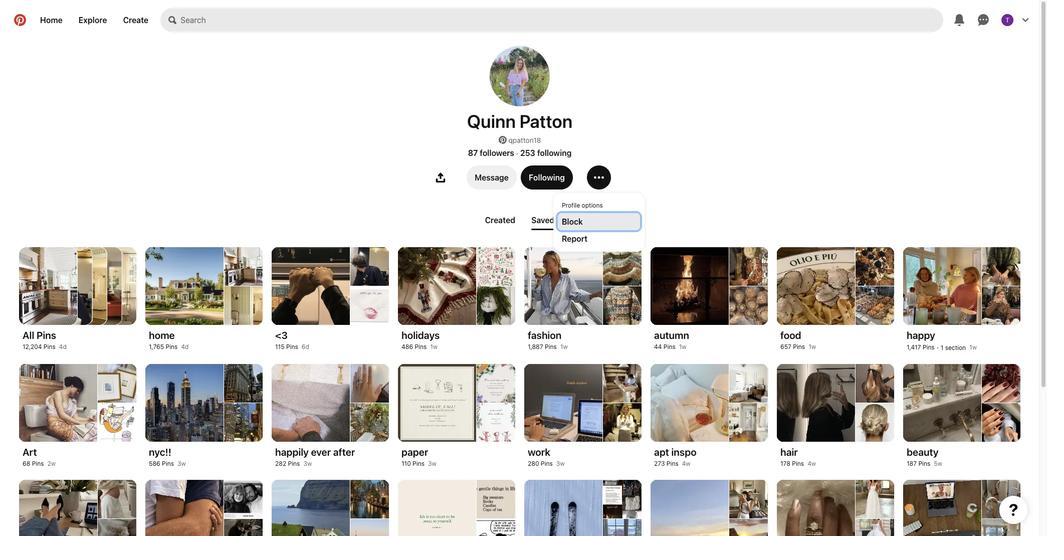Task type: vqa. For each thing, say whether or not it's contained in the screenshot.


Task type: locate. For each thing, give the bounding box(es) containing it.
4 allpins image from the left
[[63, 247, 122, 325]]

1 vertical spatial happy image
[[983, 286, 1021, 325]]

0 horizontal spatial 4d
[[59, 343, 67, 351]]

after
[[333, 446, 355, 458]]

1 vertical spatial b+d image
[[857, 519, 895, 536]]

quinn patton
[[467, 110, 573, 132]]

2 winter image from the top
[[604, 519, 642, 536]]

pins right 115
[[286, 343, 298, 351]]

1 food image from the top
[[857, 247, 895, 286]]

holidays 486 pins 1w
[[402, 330, 440, 351]]

0 vertical spatial life image
[[477, 480, 516, 518]]

87
[[468, 148, 478, 158]]

0 vertical spatial holidays image
[[477, 247, 516, 286]]

4d inside "home 1,765 pins 4d"
[[181, 343, 189, 351]]

1 vertical spatial travel image
[[351, 519, 389, 536]]

1 art image from the top
[[98, 364, 136, 403]]

2 paper image from the top
[[477, 403, 516, 442]]

10 years from now image
[[98, 480, 136, 518], [98, 519, 136, 536]]

paper
[[402, 446, 429, 458]]

3 3w from the left
[[428, 460, 437, 468]]

1w inside "fashion 1,887 pins 1w"
[[561, 343, 568, 351]]

1 vertical spatial work image
[[604, 403, 642, 442]]

created
[[485, 216, 516, 225]]

pins down holidays
[[415, 343, 427, 351]]

happy
[[908, 330, 936, 341]]

1w down holidays
[[431, 343, 438, 351]]

0 vertical spatial happy image
[[983, 247, 1021, 286]]

1,417
[[908, 344, 922, 351]]

0 vertical spatial misc image
[[224, 480, 263, 518]]

art image
[[98, 364, 136, 403], [98, 403, 136, 442]]

winter image
[[604, 480, 642, 518], [604, 519, 642, 536]]

tyler black image
[[1002, 14, 1014, 26]]

1 vertical spatial 10 years from now image
[[98, 519, 136, 536]]

nyc!! image
[[224, 364, 263, 403], [224, 403, 263, 442]]

1 beauty image from the top
[[983, 364, 1021, 403]]

life image
[[477, 480, 516, 518], [477, 519, 516, 536]]

1 vertical spatial home image
[[224, 286, 263, 325]]

· left 1
[[938, 343, 940, 352]]

home
[[40, 16, 63, 25]]

1 summer inspo image from the top
[[730, 480, 769, 518]]

pins inside nyc!! 586 pins 3w
[[162, 460, 174, 468]]

followers
[[480, 148, 515, 158]]

1 vertical spatial life image
[[477, 519, 516, 536]]

3w right 280
[[557, 460, 565, 468]]

pins for art
[[32, 460, 44, 468]]

1 happy image from the top
[[983, 247, 1021, 286]]

pins right "68"
[[32, 460, 44, 468]]

1 4w from the left
[[683, 460, 691, 468]]

6d
[[302, 343, 309, 351]]

4d right 1,765
[[181, 343, 189, 351]]

4d right "12,204"
[[59, 343, 67, 351]]

253
[[521, 148, 536, 158]]

0 horizontal spatial 4w
[[683, 460, 691, 468]]

1 <3 image from the top
[[351, 247, 389, 286]]

12,204
[[23, 343, 42, 351]]

pins right '657'
[[794, 343, 806, 351]]

1w inside food 657 pins 1w
[[809, 343, 817, 351]]

2 4w from the left
[[808, 460, 817, 468]]

1 horizontal spatial 4d
[[181, 343, 189, 351]]

pins inside "home 1,765 pins 4d"
[[166, 343, 178, 351]]

1 hair image from the top
[[857, 364, 895, 403]]

message button
[[467, 166, 517, 190]]

4w down inspo on the right of page
[[683, 460, 691, 468]]

1 apt inspo image from the top
[[730, 364, 769, 403]]

1 3w from the left
[[178, 460, 186, 468]]

0 vertical spatial autumn image
[[730, 247, 769, 286]]

pins inside <3 115 pins 6d
[[286, 343, 298, 351]]

3w right 586
[[178, 460, 186, 468]]

holidays image
[[477, 247, 516, 286], [477, 286, 516, 325]]

0 vertical spatial fit image
[[983, 480, 1021, 518]]

pins right 586
[[162, 460, 174, 468]]

2 4d from the left
[[181, 343, 189, 351]]

pins down happily
[[288, 460, 300, 468]]

happily ever after image
[[351, 364, 389, 403], [351, 403, 389, 442]]

1w right section
[[970, 344, 978, 351]]

0 vertical spatial <3 image
[[351, 247, 389, 286]]

message
[[475, 173, 509, 182]]

pins for paper
[[413, 460, 425, 468]]

pins inside work 280 pins 3w
[[541, 460, 553, 468]]

2 travel image from the top
[[351, 519, 389, 536]]

1w for autumn
[[680, 343, 687, 351]]

pins inside the autumn 44 pins 1w
[[664, 343, 676, 351]]

1 life image from the top
[[477, 480, 516, 518]]

1 vertical spatial <3 image
[[351, 286, 389, 325]]

nyc!! 586 pins 3w
[[149, 446, 186, 468]]

qpatton18 image
[[490, 46, 550, 106]]

1 vertical spatial beauty image
[[983, 403, 1021, 442]]

1
[[942, 344, 944, 352]]

pins inside beauty 187 pins 5w
[[919, 460, 931, 468]]

1w right '657'
[[809, 343, 817, 351]]

4w
[[683, 460, 691, 468], [808, 460, 817, 468]]

pins inside art 68 pins 2w
[[32, 460, 44, 468]]

pins
[[37, 330, 56, 341], [44, 343, 56, 351], [166, 343, 178, 351], [286, 343, 298, 351], [415, 343, 427, 351], [545, 343, 557, 351], [664, 343, 676, 351], [794, 343, 806, 351], [924, 344, 935, 351], [32, 460, 44, 468], [162, 460, 174, 468], [288, 460, 300, 468], [413, 460, 425, 468], [541, 460, 553, 468], [667, 460, 679, 468], [793, 460, 805, 468], [919, 460, 931, 468]]

0 vertical spatial winter image
[[604, 480, 642, 518]]

1w
[[431, 343, 438, 351], [561, 343, 568, 351], [680, 343, 687, 351], [809, 343, 817, 351], [970, 344, 978, 351]]

pins for hair
[[793, 460, 805, 468]]

pins inside holidays 486 pins 1w
[[415, 343, 427, 351]]

<3 image
[[351, 247, 389, 286], [351, 286, 389, 325]]

beauty 187 pins 5w
[[908, 446, 943, 468]]

pins inside "fashion 1,887 pins 1w"
[[545, 343, 557, 351]]

1 10 years from now image from the top
[[98, 480, 136, 518]]

pins right 280
[[541, 460, 553, 468]]

beauty image
[[983, 364, 1021, 403], [983, 403, 1021, 442]]

3w inside 'happily ever after 282 pins 3w'
[[304, 460, 312, 468]]

0 horizontal spatial ·
[[517, 149, 519, 157]]

3w down paper at the left bottom
[[428, 460, 437, 468]]

4d
[[59, 343, 67, 351], [181, 343, 189, 351]]

0 vertical spatial summer inspo image
[[730, 480, 769, 518]]

68
[[23, 460, 30, 468]]

happy 1,417 pins · 1 section 1w
[[908, 330, 978, 352]]

0 vertical spatial fashion image
[[604, 247, 642, 286]]

following button
[[521, 166, 573, 190]]

work 280 pins 3w
[[528, 446, 565, 468]]

1 fit image from the top
[[983, 480, 1021, 518]]

1w inside holidays 486 pins 1w
[[431, 343, 438, 351]]

0 vertical spatial apt inspo image
[[730, 364, 769, 403]]

1 vertical spatial summer inspo image
[[730, 519, 769, 536]]

1 holidays image from the top
[[477, 247, 516, 286]]

0 vertical spatial food image
[[857, 247, 895, 286]]

pins right 178
[[793, 460, 805, 468]]

food 657 pins 1w
[[781, 330, 817, 351]]

holidays
[[402, 330, 440, 341]]

0 vertical spatial b+d image
[[857, 480, 895, 518]]

4w right 178
[[808, 460, 817, 468]]

· left "253"
[[517, 149, 519, 157]]

apt inspo image
[[730, 364, 769, 403], [730, 403, 769, 442]]

pins right 273
[[667, 460, 679, 468]]

0 vertical spatial 10 years from now image
[[98, 480, 136, 518]]

created link
[[481, 212, 520, 229]]

create link
[[115, 8, 157, 32]]

1 vertical spatial food image
[[857, 286, 895, 325]]

profile
[[562, 202, 581, 209]]

1 winter image from the top
[[604, 480, 642, 518]]

1 vertical spatial nyc!! image
[[224, 403, 263, 442]]

summer inspo image
[[730, 480, 769, 518], [730, 519, 769, 536]]

work image
[[604, 364, 642, 403], [604, 403, 642, 442]]

fit image
[[983, 480, 1021, 518], [983, 519, 1021, 536]]

autumn
[[655, 330, 690, 341]]

pins for holidays
[[415, 343, 427, 351]]

0 vertical spatial work image
[[604, 364, 642, 403]]

1 vertical spatial fit image
[[983, 519, 1021, 536]]

3w inside paper 110 pins 3w
[[428, 460, 437, 468]]

explore
[[79, 16, 107, 25]]

b+d image
[[857, 480, 895, 518], [857, 519, 895, 536]]

pins right the 44
[[664, 343, 676, 351]]

pins inside 'apt inspo 273 pins 4w'
[[667, 460, 679, 468]]

3w down ever
[[304, 460, 312, 468]]

misc image
[[224, 480, 263, 518], [224, 519, 263, 536]]

0 vertical spatial home image
[[224, 247, 263, 286]]

art
[[23, 446, 37, 458]]

1 home image from the top
[[224, 247, 263, 286]]

pins inside paper 110 pins 3w
[[413, 460, 425, 468]]

1w for food
[[809, 343, 817, 351]]

486
[[402, 343, 413, 351]]

inspo
[[672, 446, 697, 458]]

pins for nyc!!
[[162, 460, 174, 468]]

1 vertical spatial autumn image
[[730, 286, 769, 325]]

1 vertical spatial happily ever after image
[[351, 403, 389, 442]]

657
[[781, 343, 792, 351]]

happy image
[[983, 247, 1021, 286], [983, 286, 1021, 325]]

pins down "home"
[[166, 343, 178, 351]]

273
[[655, 460, 665, 468]]

2 allpins image from the left
[[34, 247, 92, 325]]

1w for holidays
[[431, 343, 438, 351]]

0 vertical spatial art image
[[98, 364, 136, 403]]

0 vertical spatial happily ever after image
[[351, 364, 389, 403]]

1 vertical spatial holidays image
[[477, 286, 516, 325]]

explore link
[[71, 8, 115, 32]]

3w for work
[[557, 460, 565, 468]]

qpatton18
[[509, 136, 542, 144]]

1w inside the autumn 44 pins 1w
[[680, 343, 687, 351]]

0 vertical spatial travel image
[[351, 480, 389, 518]]

pins down fashion
[[545, 343, 557, 351]]

paper 110 pins 3w
[[402, 446, 437, 468]]

pins for home
[[166, 343, 178, 351]]

1 horizontal spatial ·
[[938, 343, 940, 352]]

travel image
[[351, 480, 389, 518], [351, 519, 389, 536]]

pins left 1
[[924, 344, 935, 351]]

2 misc image from the top
[[224, 519, 263, 536]]

1 vertical spatial hair image
[[857, 403, 895, 442]]

autumn 44 pins 1w
[[655, 330, 690, 351]]

0 vertical spatial paper image
[[477, 364, 516, 403]]

pins inside happy 1,417 pins · 1 section 1w
[[924, 344, 935, 351]]

allpins image
[[19, 247, 77, 325], [34, 247, 92, 325], [49, 247, 107, 325], [63, 247, 122, 325], [78, 247, 136, 325]]

3w inside work 280 pins 3w
[[557, 460, 565, 468]]

create
[[123, 16, 149, 25]]

1 autumn image from the top
[[730, 247, 769, 286]]

hair image
[[857, 364, 895, 403], [857, 403, 895, 442]]

profile options
[[562, 202, 603, 209]]

1 vertical spatial ·
[[938, 343, 940, 352]]

1 vertical spatial winter image
[[604, 519, 642, 536]]

2 3w from the left
[[304, 460, 312, 468]]

2 home image from the top
[[224, 286, 263, 325]]

1 vertical spatial misc image
[[224, 519, 263, 536]]

3w
[[178, 460, 186, 468], [304, 460, 312, 468], [428, 460, 437, 468], [557, 460, 565, 468]]

1 vertical spatial art image
[[98, 403, 136, 442]]

fashion image
[[604, 247, 642, 286], [604, 286, 642, 325]]

3w inside nyc!! 586 pins 3w
[[178, 460, 186, 468]]

1 vertical spatial paper image
[[477, 403, 516, 442]]

1w down the autumn
[[680, 343, 687, 351]]

home image
[[224, 247, 263, 286], [224, 286, 263, 325]]

280
[[528, 460, 540, 468]]

0 vertical spatial ·
[[517, 149, 519, 157]]

pins for happy
[[924, 344, 935, 351]]

pins down paper at the left bottom
[[413, 460, 425, 468]]

pins inside food 657 pins 1w
[[794, 343, 806, 351]]

0 vertical spatial beauty image
[[983, 364, 1021, 403]]

pins for autumn
[[664, 343, 676, 351]]

profile options element
[[558, 198, 641, 247]]

4 3w from the left
[[557, 460, 565, 468]]

pins inside "hair 178 pins 4w"
[[793, 460, 805, 468]]

autumn image
[[730, 247, 769, 286], [730, 286, 769, 325]]

pins down the beauty
[[919, 460, 931, 468]]

1 vertical spatial fashion image
[[604, 286, 642, 325]]

food image
[[857, 247, 895, 286], [857, 286, 895, 325]]

paper image
[[477, 364, 516, 403], [477, 403, 516, 442]]

87 followers · 253 following
[[468, 148, 572, 158]]

1w down fashion
[[561, 343, 568, 351]]

·
[[517, 149, 519, 157], [938, 343, 940, 352]]

saved
[[532, 216, 555, 225]]

1 horizontal spatial 4w
[[808, 460, 817, 468]]

all
[[23, 330, 34, 341]]

2 nyc!! image from the top
[[224, 403, 263, 442]]

1 4d from the left
[[59, 343, 67, 351]]

<3
[[275, 330, 288, 341]]

0 vertical spatial nyc!! image
[[224, 364, 263, 403]]

work
[[528, 446, 551, 458]]

Search text field
[[181, 8, 944, 32]]

happily
[[275, 446, 309, 458]]

home 1,765 pins 4d
[[149, 330, 189, 351]]

0 vertical spatial hair image
[[857, 364, 895, 403]]

1 vertical spatial apt inspo image
[[730, 403, 769, 442]]



Task type: describe. For each thing, give the bounding box(es) containing it.
2 happily ever after image from the top
[[351, 403, 389, 442]]

hair 178 pins 4w
[[781, 446, 817, 468]]

2 10 years from now image from the top
[[98, 519, 136, 536]]

block menu item
[[558, 213, 641, 230]]

3w for paper
[[428, 460, 437, 468]]

hair
[[781, 446, 799, 458]]

pins for work
[[541, 460, 553, 468]]

115
[[275, 343, 285, 351]]

options
[[582, 202, 603, 209]]

1,765
[[149, 343, 164, 351]]

2 fashion image from the top
[[604, 286, 642, 325]]

2 holidays image from the top
[[477, 286, 516, 325]]

1,887
[[528, 343, 544, 351]]

2 art image from the top
[[98, 403, 136, 442]]

4w inside "hair 178 pins 4w"
[[808, 460, 817, 468]]

2 beauty image from the top
[[983, 403, 1021, 442]]

3 allpins image from the left
[[49, 247, 107, 325]]

pinterest image
[[499, 136, 507, 144]]

1 happily ever after image from the top
[[351, 364, 389, 403]]

home
[[149, 330, 175, 341]]

2 summer inspo image from the top
[[730, 519, 769, 536]]

110
[[402, 460, 411, 468]]

block
[[562, 217, 583, 226]]

pins inside 'happily ever after 282 pins 3w'
[[288, 460, 300, 468]]

report
[[562, 234, 588, 243]]

4d inside all pins 12,204 pins 4d
[[59, 343, 67, 351]]

following
[[538, 148, 572, 158]]

2 <3 image from the top
[[351, 286, 389, 325]]

1 b+d image from the top
[[857, 480, 895, 518]]

5 allpins image from the left
[[78, 247, 136, 325]]

3w for nyc!!
[[178, 460, 186, 468]]

art 68 pins 2w
[[23, 446, 56, 468]]

· inside '87 followers · 253 following'
[[517, 149, 519, 157]]

nyc!!
[[149, 446, 171, 458]]

all pins 12,204 pins 4d
[[23, 330, 67, 351]]

section
[[946, 344, 967, 352]]

fashion 1,887 pins 1w
[[528, 330, 568, 351]]

1 allpins image from the left
[[19, 247, 77, 325]]

1 work image from the top
[[604, 364, 642, 403]]

586
[[149, 460, 160, 468]]

2 autumn image from the top
[[730, 286, 769, 325]]

pins right all
[[37, 330, 56, 341]]

2 b+d image from the top
[[857, 519, 895, 536]]

178
[[781, 460, 791, 468]]

happily ever after 282 pins 3w
[[275, 446, 355, 468]]

quinn
[[467, 110, 516, 132]]

pins right "12,204"
[[44, 343, 56, 351]]

pins for beauty
[[919, 460, 931, 468]]

fashion
[[528, 330, 562, 341]]

pins for fashion
[[545, 343, 557, 351]]

5w
[[935, 460, 943, 468]]

4w inside 'apt inspo 273 pins 4w'
[[683, 460, 691, 468]]

2w
[[47, 460, 56, 468]]

pins for food
[[794, 343, 806, 351]]

2 fit image from the top
[[983, 519, 1021, 536]]

1 fashion image from the top
[[604, 247, 642, 286]]

apt
[[655, 446, 670, 458]]

1 paper image from the top
[[477, 364, 516, 403]]

apt inspo 273 pins 4w
[[655, 446, 697, 468]]

food
[[781, 330, 802, 341]]

1w for fashion
[[561, 343, 568, 351]]

2 happy image from the top
[[983, 286, 1021, 325]]

search icon image
[[169, 16, 177, 24]]

1 misc image from the top
[[224, 480, 263, 518]]

2 apt inspo image from the top
[[730, 403, 769, 442]]

2 life image from the top
[[477, 519, 516, 536]]

1w inside happy 1,417 pins · 1 section 1w
[[970, 344, 978, 351]]

1 travel image from the top
[[351, 480, 389, 518]]

pins for <3
[[286, 343, 298, 351]]

2 food image from the top
[[857, 286, 895, 325]]

beauty
[[908, 446, 939, 458]]

home link
[[32, 8, 71, 32]]

patton
[[520, 110, 573, 132]]

44
[[655, 343, 662, 351]]

following
[[529, 173, 565, 182]]

saved link
[[528, 212, 559, 230]]

1 nyc!! image from the top
[[224, 364, 263, 403]]

· inside happy 1,417 pins · 1 section 1w
[[938, 343, 940, 352]]

282
[[275, 460, 287, 468]]

ever
[[311, 446, 331, 458]]

2 work image from the top
[[604, 403, 642, 442]]

<3 115 pins 6d
[[275, 330, 309, 351]]

187
[[908, 460, 918, 468]]

2 hair image from the top
[[857, 403, 895, 442]]



